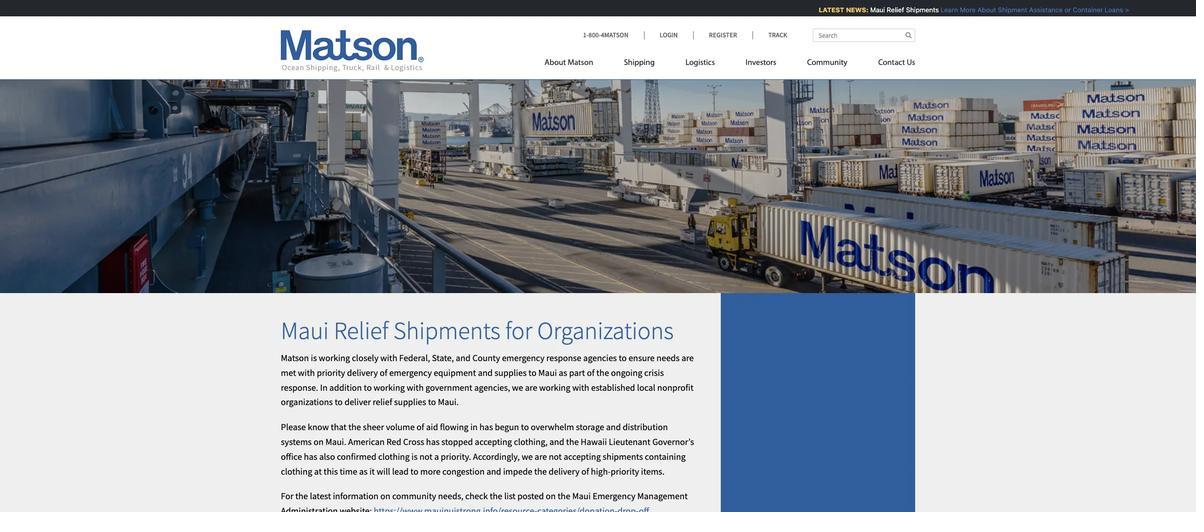 Task type: vqa. For each thing, say whether or not it's contained in the screenshot.
the middle Rates/Rules
no



Task type: locate. For each thing, give the bounding box(es) containing it.
logistics
[[686, 59, 715, 67]]

accepting down the hawaii
[[564, 451, 601, 462]]

1 horizontal spatial not
[[549, 451, 562, 462]]

1 vertical spatial relief
[[334, 315, 389, 346]]

0 horizontal spatial is
[[311, 352, 317, 364]]

1 vertical spatial accepting
[[564, 451, 601, 462]]

are down clothing,
[[535, 451, 547, 462]]

0 horizontal spatial delivery
[[347, 367, 378, 378]]

contact us link
[[863, 54, 915, 75]]

supplies up volume
[[394, 396, 426, 408]]

federal,
[[399, 352, 430, 364]]

nonprofit
[[657, 381, 694, 393]]

are
[[682, 352, 694, 364], [525, 381, 537, 393], [535, 451, 547, 462]]

working down part
[[539, 381, 570, 393]]

shipments up search image
[[900, 6, 933, 14]]

1 vertical spatial is
[[412, 451, 418, 462]]

1 vertical spatial about
[[545, 59, 566, 67]]

the down "agencies"
[[596, 367, 609, 378]]

supplies up agencies,
[[495, 367, 527, 378]]

0 vertical spatial are
[[682, 352, 694, 364]]

of right part
[[587, 367, 595, 378]]

or
[[1059, 6, 1065, 14]]

maui right news:
[[864, 6, 879, 14]]

search image
[[906, 32, 912, 38]]

high-
[[591, 465, 611, 477]]

1 vertical spatial emergency
[[389, 367, 432, 378]]

government
[[426, 381, 472, 393]]

0 horizontal spatial matson
[[281, 352, 309, 364]]

closely
[[352, 352, 379, 364]]

as inside matson is working closely with federal, state, and county emergency response agencies to ensure needs are met with priority delivery of emergency equipment and supplies to maui as part of the ongoing crisis response. in addition to working with government agencies, we are working with established local nonprofit organizations to deliver relief supplies to maui.
[[559, 367, 567, 378]]

not
[[420, 451, 432, 462], [549, 451, 562, 462]]

as left part
[[559, 367, 567, 378]]

contact
[[878, 59, 905, 67]]

priority inside "please know that the sheer volume of aid flowing in has begun to overwhelm storage and distribution systems on maui. american red cross has stopped accepting clothing, and the hawaii lieutenant governor's office has also confirmed clothing is not a priority. accordingly, we are not accepting shipments containing clothing at this time as it will lead to more congestion and impede the delivery of high-priority items."
[[611, 465, 639, 477]]

not down overwhelm
[[549, 451, 562, 462]]

0 vertical spatial about
[[972, 6, 990, 14]]

0 horizontal spatial priority
[[317, 367, 345, 378]]

accordingly,
[[473, 451, 520, 462]]

to
[[619, 352, 627, 364], [529, 367, 537, 378], [364, 381, 372, 393], [335, 396, 343, 408], [428, 396, 436, 408], [521, 421, 529, 433], [411, 465, 419, 477]]

1 vertical spatial matson
[[281, 352, 309, 364]]

supplies
[[495, 367, 527, 378], [394, 396, 426, 408]]

maui left emergency
[[572, 490, 591, 502]]

0 horizontal spatial working
[[319, 352, 350, 364]]

to down for at the bottom left
[[529, 367, 537, 378]]

0 horizontal spatial not
[[420, 451, 432, 462]]

investors link
[[730, 54, 792, 75]]

1 horizontal spatial clothing
[[378, 451, 410, 462]]

1 horizontal spatial relief
[[881, 6, 898, 14]]

matson up met
[[281, 352, 309, 364]]

maui. down government
[[438, 396, 459, 408]]

0 horizontal spatial accepting
[[475, 436, 512, 448]]

clothing down red
[[378, 451, 410, 462]]

0 horizontal spatial supplies
[[394, 396, 426, 408]]

shipments
[[603, 451, 643, 462]]

None search field
[[813, 29, 915, 42]]

with right closely
[[380, 352, 397, 364]]

latest news: maui relief shipments learn more about shipment assistance or container loans >
[[813, 6, 1123, 14]]

and down accordingly,
[[487, 465, 501, 477]]

maui.
[[438, 396, 459, 408], [325, 436, 346, 448]]

1 vertical spatial maui.
[[325, 436, 346, 448]]

0 vertical spatial delivery
[[347, 367, 378, 378]]

on down will
[[380, 490, 390, 502]]

delivery
[[347, 367, 378, 378], [549, 465, 580, 477]]

0 horizontal spatial about
[[545, 59, 566, 67]]

1 vertical spatial as
[[359, 465, 368, 477]]

0 vertical spatial has
[[480, 421, 493, 433]]

1 horizontal spatial has
[[426, 436, 440, 448]]

is down cross
[[412, 451, 418, 462]]

delivery left "high-"
[[549, 465, 580, 477]]

0 vertical spatial as
[[559, 367, 567, 378]]

maui
[[864, 6, 879, 14], [281, 315, 329, 346], [538, 367, 557, 378], [572, 490, 591, 502]]

2 vertical spatial has
[[304, 451, 317, 462]]

posted
[[518, 490, 544, 502]]

and
[[456, 352, 471, 364], [478, 367, 493, 378], [606, 421, 621, 433], [550, 436, 564, 448], [487, 465, 501, 477]]

0 vertical spatial is
[[311, 352, 317, 364]]

relief up closely
[[334, 315, 389, 346]]

the right for on the bottom left
[[295, 490, 308, 502]]

we down clothing,
[[522, 451, 533, 462]]

accepting
[[475, 436, 512, 448], [564, 451, 601, 462]]

1 vertical spatial we
[[522, 451, 533, 462]]

more
[[420, 465, 441, 477]]

1-800-4matson
[[583, 31, 629, 39]]

working left closely
[[319, 352, 350, 364]]

website:
[[340, 505, 372, 512]]

are right needs
[[682, 352, 694, 364]]

0 vertical spatial relief
[[881, 6, 898, 14]]

0 vertical spatial shipments
[[900, 6, 933, 14]]

0 vertical spatial emergency
[[502, 352, 545, 364]]

has
[[480, 421, 493, 433], [426, 436, 440, 448], [304, 451, 317, 462]]

as left it
[[359, 465, 368, 477]]

containing
[[645, 451, 686, 462]]

2 vertical spatial are
[[535, 451, 547, 462]]

at
[[314, 465, 322, 477]]

of left aid
[[417, 421, 424, 433]]

we right agencies,
[[512, 381, 523, 393]]

2 horizontal spatial working
[[539, 381, 570, 393]]

on right posted
[[546, 490, 556, 502]]

maui. inside "please know that the sheer volume of aid flowing in has begun to overwhelm storage and distribution systems on maui. american red cross has stopped accepting clothing, and the hawaii lieutenant governor's office has also confirmed clothing is not a priority. accordingly, we are not accepting shipments containing clothing at this time as it will lead to more congestion and impede the delivery of high-priority items."
[[325, 436, 346, 448]]

matson down 1-
[[568, 59, 593, 67]]

emergency
[[593, 490, 636, 502]]

is inside "please know that the sheer volume of aid flowing in has begun to overwhelm storage and distribution systems on maui. american red cross has stopped accepting clothing, and the hawaii lieutenant governor's office has also confirmed clothing is not a priority. accordingly, we are not accepting shipments containing clothing at this time as it will lead to more congestion and impede the delivery of high-priority items."
[[412, 451, 418, 462]]

on down know
[[314, 436, 324, 448]]

1 vertical spatial are
[[525, 381, 537, 393]]

has up 'at'
[[304, 451, 317, 462]]

office
[[281, 451, 302, 462]]

emergency down federal,
[[389, 367, 432, 378]]

organizations
[[537, 315, 674, 346]]

we
[[512, 381, 523, 393], [522, 451, 533, 462]]

priority down shipments at bottom right
[[611, 465, 639, 477]]

are right agencies,
[[525, 381, 537, 393]]

2 horizontal spatial on
[[546, 490, 556, 502]]

it
[[369, 465, 375, 477]]

0 horizontal spatial maui.
[[325, 436, 346, 448]]

us
[[907, 59, 915, 67]]

1 horizontal spatial as
[[559, 367, 567, 378]]

local
[[637, 381, 656, 393]]

accepting up accordingly,
[[475, 436, 512, 448]]

0 horizontal spatial on
[[314, 436, 324, 448]]

systems
[[281, 436, 312, 448]]

as inside "please know that the sheer volume of aid flowing in has begun to overwhelm storage and distribution systems on maui. american red cross has stopped accepting clothing, and the hawaii lieutenant governor's office has also confirmed clothing is not a priority. accordingly, we are not accepting shipments containing clothing at this time as it will lead to more congestion and impede the delivery of high-priority items."
[[359, 465, 368, 477]]

overwhelm
[[531, 421, 574, 433]]

established
[[591, 381, 635, 393]]

0 vertical spatial matson
[[568, 59, 593, 67]]

clothing down office
[[281, 465, 312, 477]]

0 vertical spatial clothing
[[378, 451, 410, 462]]

confirmed
[[337, 451, 376, 462]]

has down aid
[[426, 436, 440, 448]]

shipments up state,
[[393, 315, 500, 346]]

about
[[972, 6, 990, 14], [545, 59, 566, 67]]

1 horizontal spatial supplies
[[495, 367, 527, 378]]

Search search field
[[813, 29, 915, 42]]

section
[[708, 293, 928, 512]]

relief
[[881, 6, 898, 14], [334, 315, 389, 346]]

items.
[[641, 465, 665, 477]]

priority up in
[[317, 367, 345, 378]]

800-
[[589, 31, 601, 39]]

with down federal,
[[407, 381, 424, 393]]

hawaii
[[581, 436, 607, 448]]

track
[[768, 31, 787, 39]]

top menu navigation
[[545, 54, 915, 75]]

1 not from the left
[[420, 451, 432, 462]]

for
[[281, 490, 294, 502]]

1 horizontal spatial shipments
[[900, 6, 933, 14]]

0 horizontal spatial emergency
[[389, 367, 432, 378]]

with up response.
[[298, 367, 315, 378]]

0 vertical spatial priority
[[317, 367, 345, 378]]

2 not from the left
[[549, 451, 562, 462]]

priority
[[317, 367, 345, 378], [611, 465, 639, 477]]

1 vertical spatial clothing
[[281, 465, 312, 477]]

1 vertical spatial delivery
[[549, 465, 580, 477]]

maui down response
[[538, 367, 557, 378]]

matson
[[568, 59, 593, 67], [281, 352, 309, 364]]

time
[[340, 465, 357, 477]]

1 horizontal spatial priority
[[611, 465, 639, 477]]

shipment
[[992, 6, 1022, 14]]

stopped
[[441, 436, 473, 448]]

1 horizontal spatial emergency
[[502, 352, 545, 364]]

delivery inside matson is working closely with federal, state, and county emergency response agencies to ensure needs are met with priority delivery of emergency equipment and supplies to maui as part of the ongoing crisis response. in addition to working with government agencies, we are working with established local nonprofit organizations to deliver relief supplies to maui.
[[347, 367, 378, 378]]

0 horizontal spatial as
[[359, 465, 368, 477]]

1 horizontal spatial is
[[412, 451, 418, 462]]

not left a
[[420, 451, 432, 462]]

0 horizontal spatial shipments
[[393, 315, 500, 346]]

the left the hawaii
[[566, 436, 579, 448]]

1 horizontal spatial matson
[[568, 59, 593, 67]]

investors
[[746, 59, 776, 67]]

emergency down for at the bottom left
[[502, 352, 545, 364]]

matson inside matson is working closely with federal, state, and county emergency response agencies to ensure needs are met with priority delivery of emergency equipment and supplies to maui as part of the ongoing crisis response. in addition to working with government agencies, we are working with established local nonprofit organizations to deliver relief supplies to maui.
[[281, 352, 309, 364]]

1 horizontal spatial delivery
[[549, 465, 580, 477]]

emergency
[[502, 352, 545, 364], [389, 367, 432, 378]]

0 vertical spatial maui.
[[438, 396, 459, 408]]

0 vertical spatial accepting
[[475, 436, 512, 448]]

relief up search search box
[[881, 6, 898, 14]]

working
[[319, 352, 350, 364], [374, 381, 405, 393], [539, 381, 570, 393]]

please know that the sheer volume of aid flowing in has begun to overwhelm storage and distribution systems on maui. american red cross has stopped accepting clothing, and the hawaii lieutenant governor's office has also confirmed clothing is not a priority. accordingly, we are not accepting shipments containing clothing at this time as it will lead to more congestion and impede the delivery of high-priority items.
[[281, 421, 694, 477]]

shipments
[[900, 6, 933, 14], [393, 315, 500, 346]]

on
[[314, 436, 324, 448], [380, 490, 390, 502], [546, 490, 556, 502]]

has right in
[[480, 421, 493, 433]]

1 horizontal spatial maui.
[[438, 396, 459, 408]]

0 vertical spatial supplies
[[495, 367, 527, 378]]

0 vertical spatial we
[[512, 381, 523, 393]]

matson inside about matson link
[[568, 59, 593, 67]]

to up deliver
[[364, 381, 372, 393]]

2 horizontal spatial has
[[480, 421, 493, 433]]

in
[[320, 381, 328, 393]]

1 vertical spatial has
[[426, 436, 440, 448]]

congestion
[[442, 465, 485, 477]]

is up response.
[[311, 352, 317, 364]]

1 vertical spatial priority
[[611, 465, 639, 477]]

maui. down that at left bottom
[[325, 436, 346, 448]]

also
[[319, 451, 335, 462]]

blue matson logo with ocean, shipping, truck, rail and logistics written beneath it. image
[[281, 30, 424, 72]]

delivery down closely
[[347, 367, 378, 378]]

the left the list
[[490, 490, 502, 502]]

working up relief
[[374, 381, 405, 393]]

response
[[546, 352, 581, 364]]

of up relief
[[380, 367, 387, 378]]

and up lieutenant
[[606, 421, 621, 433]]

1 horizontal spatial about
[[972, 6, 990, 14]]



Task type: describe. For each thing, give the bounding box(es) containing it.
1-
[[583, 31, 589, 39]]

check
[[465, 490, 488, 502]]

state,
[[432, 352, 454, 364]]

learn more about shipment assistance or container loans > link
[[935, 6, 1123, 14]]

maui relief shipments for organizations
[[281, 315, 674, 346]]

flowing
[[440, 421, 469, 433]]

community
[[392, 490, 436, 502]]

container
[[1067, 6, 1097, 14]]

american
[[348, 436, 385, 448]]

volume
[[386, 421, 415, 433]]

clothing,
[[514, 436, 548, 448]]

1 horizontal spatial accepting
[[564, 451, 601, 462]]

1-800-4matson link
[[583, 31, 644, 39]]

to up clothing,
[[521, 421, 529, 433]]

1 horizontal spatial on
[[380, 490, 390, 502]]

the inside matson is working closely with federal, state, and county emergency response agencies to ensure needs are met with priority delivery of emergency equipment and supplies to maui as part of the ongoing crisis response. in addition to working with government agencies, we are working with established local nonprofit organizations to deliver relief supplies to maui.
[[596, 367, 609, 378]]

1 horizontal spatial working
[[374, 381, 405, 393]]

governor's
[[652, 436, 694, 448]]

about matson
[[545, 59, 593, 67]]

the right posted
[[558, 490, 570, 502]]

management
[[637, 490, 688, 502]]

is inside matson is working closely with federal, state, and county emergency response agencies to ensure needs are met with priority delivery of emergency equipment and supplies to maui as part of the ongoing crisis response. in addition to working with government agencies, we are working with established local nonprofit organizations to deliver relief supplies to maui.
[[311, 352, 317, 364]]

the right impede
[[534, 465, 547, 477]]

shipping
[[624, 59, 655, 67]]

latest
[[813, 6, 838, 14]]

we inside matson is working closely with federal, state, and county emergency response agencies to ensure needs are met with priority delivery of emergency equipment and supplies to maui as part of the ongoing crisis response. in addition to working with government agencies, we are working with established local nonprofit organizations to deliver relief supplies to maui.
[[512, 381, 523, 393]]

this
[[324, 465, 338, 477]]

logistics link
[[670, 54, 730, 75]]

know
[[308, 421, 329, 433]]

and up equipment
[[456, 352, 471, 364]]

loans
[[1099, 6, 1117, 14]]

crisis
[[644, 367, 664, 378]]

for
[[505, 315, 532, 346]]

0 horizontal spatial relief
[[334, 315, 389, 346]]

needs,
[[438, 490, 464, 502]]

a
[[434, 451, 439, 462]]

contact us
[[878, 59, 915, 67]]

learn
[[935, 6, 952, 14]]

administration
[[281, 505, 338, 512]]

4matson
[[601, 31, 629, 39]]

shipping link
[[609, 54, 670, 75]]

1 vertical spatial shipments
[[393, 315, 500, 346]]

about inside top menu navigation
[[545, 59, 566, 67]]

storage
[[576, 421, 604, 433]]

organizations
[[281, 396, 333, 408]]

of left "high-"
[[581, 465, 589, 477]]

latest
[[310, 490, 331, 502]]

county
[[472, 352, 500, 364]]

register
[[709, 31, 737, 39]]

track link
[[753, 31, 787, 39]]

will
[[377, 465, 390, 477]]

please
[[281, 421, 306, 433]]

with down part
[[572, 381, 589, 393]]

assistance
[[1023, 6, 1057, 14]]

the right that at left bottom
[[348, 421, 361, 433]]

community link
[[792, 54, 863, 75]]

login
[[660, 31, 678, 39]]

cross
[[403, 436, 424, 448]]

information
[[333, 490, 379, 502]]

sheer
[[363, 421, 384, 433]]

red
[[387, 436, 401, 448]]

ensure
[[629, 352, 655, 364]]

to right lead
[[411, 465, 419, 477]]

to up ongoing
[[619, 352, 627, 364]]

ongoing
[[611, 367, 642, 378]]

lead
[[392, 465, 409, 477]]

addition
[[329, 381, 362, 393]]

aid
[[426, 421, 438, 433]]

list
[[504, 490, 516, 502]]

deliver
[[345, 396, 371, 408]]

maui inside matson is working closely with federal, state, and county emergency response agencies to ensure needs are met with priority delivery of emergency equipment and supplies to maui as part of the ongoing crisis response. in addition to working with government agencies, we are working with established local nonprofit organizations to deliver relief supplies to maui.
[[538, 367, 557, 378]]

and down county
[[478, 367, 493, 378]]

needs
[[657, 352, 680, 364]]

maui. inside matson is working closely with federal, state, and county emergency response agencies to ensure needs are met with priority delivery of emergency equipment and supplies to maui as part of the ongoing crisis response. in addition to working with government agencies, we are working with established local nonprofit organizations to deliver relief supplies to maui.
[[438, 396, 459, 408]]

delivery inside "please know that the sheer volume of aid flowing in has begun to overwhelm storage and distribution systems on maui. american red cross has stopped accepting clothing, and the hawaii lieutenant governor's office has also confirmed clothing is not a priority. accordingly, we are not accepting shipments containing clothing at this time as it will lead to more congestion and impede the delivery of high-priority items."
[[549, 465, 580, 477]]

lieutenant
[[609, 436, 651, 448]]

to down government
[[428, 396, 436, 408]]

news:
[[840, 6, 863, 14]]

0 horizontal spatial clothing
[[281, 465, 312, 477]]

in
[[470, 421, 478, 433]]

response.
[[281, 381, 318, 393]]

part
[[569, 367, 585, 378]]

cranes load and offload matson containers from the containership at the terminal. image
[[0, 63, 1196, 293]]

maui up met
[[281, 315, 329, 346]]

agencies
[[583, 352, 617, 364]]

are inside "please know that the sheer volume of aid flowing in has begun to overwhelm storage and distribution systems on maui. american red cross has stopped accepting clothing, and the hawaii lieutenant governor's office has also confirmed clothing is not a priority. accordingly, we are not accepting shipments containing clothing at this time as it will lead to more congestion and impede the delivery of high-priority items."
[[535, 451, 547, 462]]

relief
[[373, 396, 392, 408]]

about matson link
[[545, 54, 609, 75]]

met
[[281, 367, 296, 378]]

and down overwhelm
[[550, 436, 564, 448]]

0 horizontal spatial has
[[304, 451, 317, 462]]

>
[[1119, 6, 1123, 14]]

begun
[[495, 421, 519, 433]]

1 vertical spatial supplies
[[394, 396, 426, 408]]

priority inside matson is working closely with federal, state, and county emergency response agencies to ensure needs are met with priority delivery of emergency equipment and supplies to maui as part of the ongoing crisis response. in addition to working with government agencies, we are working with established local nonprofit organizations to deliver relief supplies to maui.
[[317, 367, 345, 378]]

on inside "please know that the sheer volume of aid flowing in has begun to overwhelm storage and distribution systems on maui. american red cross has stopped accepting clothing, and the hawaii lieutenant governor's office has also confirmed clothing is not a priority. accordingly, we are not accepting shipments containing clothing at this time as it will lead to more congestion and impede the delivery of high-priority items."
[[314, 436, 324, 448]]

we inside "please know that the sheer volume of aid flowing in has begun to overwhelm storage and distribution systems on maui. american red cross has stopped accepting clothing, and the hawaii lieutenant governor's office has also confirmed clothing is not a priority. accordingly, we are not accepting shipments containing clothing at this time as it will lead to more congestion and impede the delivery of high-priority items."
[[522, 451, 533, 462]]

more
[[954, 6, 970, 14]]

maui inside for the latest information on community needs, check the list posted on the maui emergency management administration website:
[[572, 490, 591, 502]]

register link
[[693, 31, 753, 39]]

to down 'addition'
[[335, 396, 343, 408]]

equipment
[[434, 367, 476, 378]]

distribution
[[623, 421, 668, 433]]

matson is working closely with federal, state, and county emergency response agencies to ensure needs are met with priority delivery of emergency equipment and supplies to maui as part of the ongoing crisis response. in addition to working with government agencies, we are working with established local nonprofit organizations to deliver relief supplies to maui.
[[281, 352, 694, 408]]



